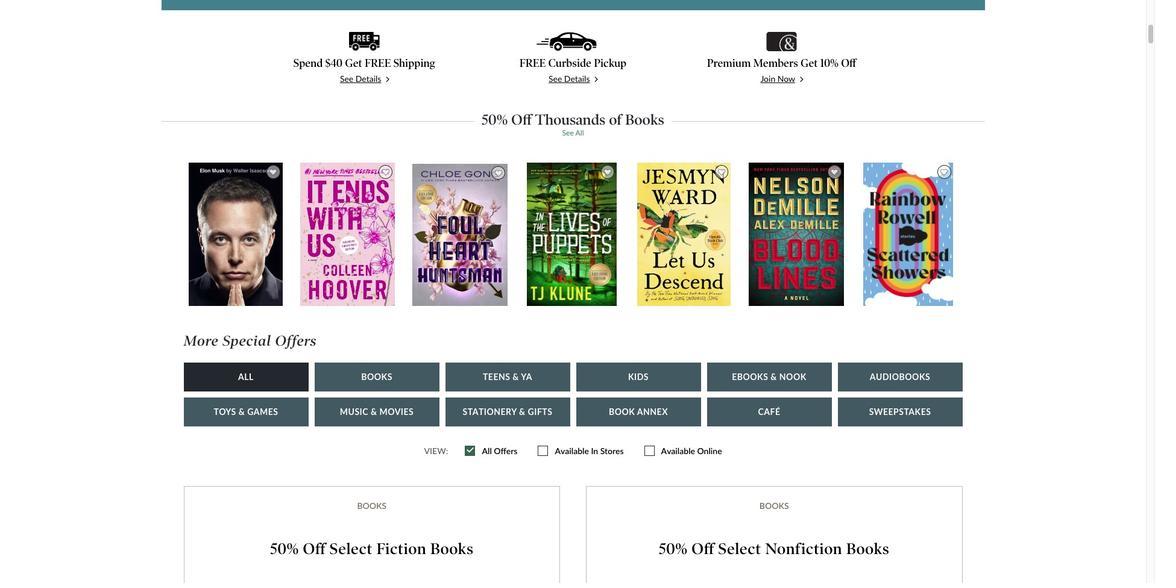 Task type: vqa. For each thing, say whether or not it's contained in the screenshot.
first See Details link from the right
yes



Task type: locate. For each thing, give the bounding box(es) containing it.
free
[[520, 57, 546, 70]]

members
[[753, 57, 798, 70]]

select for nonfiction
[[718, 541, 761, 559]]

books inside the 50% off thousands of books see all
[[625, 111, 664, 128]]

books up 50% off select fiction books
[[357, 501, 387, 511]]

50%
[[482, 111, 508, 128], [270, 541, 299, 559], [659, 541, 688, 559]]

of
[[609, 111, 622, 128]]

1 horizontal spatial off
[[511, 111, 532, 128]]

1 get from the left
[[345, 57, 362, 70]]

available
[[555, 446, 589, 457], [661, 446, 695, 457]]

free shipping
[[365, 57, 435, 70]]

1 vertical spatial offers
[[494, 446, 518, 457]]

get inside spend $40 get free shipping see details
[[345, 57, 362, 70]]

see down thousands
[[562, 128, 574, 138]]

more
[[184, 333, 219, 350]]

available online
[[661, 446, 722, 457]]

see details link
[[266, 73, 463, 86], [475, 73, 671, 86]]

& right the toys
[[239, 407, 245, 417]]

available left online
[[661, 446, 695, 457]]

0 horizontal spatial see details link
[[266, 73, 463, 86]]

1 vertical spatial all
[[238, 372, 254, 382]]

1 available from the left
[[555, 446, 589, 457]]

audiobooks
[[870, 372, 930, 382]]

available in stores
[[555, 446, 624, 457]]

off
[[511, 111, 532, 128], [303, 541, 326, 559], [692, 541, 715, 559]]

1 horizontal spatial details
[[564, 74, 590, 84]]

1 horizontal spatial 50%
[[482, 111, 508, 128]]

get inside premium members get 10% off join now
[[801, 57, 818, 70]]

2 get from the left
[[801, 57, 818, 70]]

music & movies link
[[314, 398, 439, 427]]

off for 50% off select nonfiction books
[[692, 541, 715, 559]]

see down $40
[[340, 74, 353, 84]]

ebooks & nook
[[732, 372, 807, 382]]

1 see details link from the left
[[266, 73, 463, 86]]

off inside the 50% off thousands of books see all
[[511, 111, 532, 128]]

get left 10% off
[[801, 57, 818, 70]]

&
[[513, 372, 519, 382], [771, 372, 777, 382], [239, 407, 245, 417], [371, 407, 377, 417], [519, 407, 526, 417]]

& right music
[[371, 407, 377, 417]]

available for available online
[[661, 446, 695, 457]]

2 see details link from the left
[[475, 73, 671, 86]]

0 horizontal spatial books
[[357, 501, 387, 511]]

0 horizontal spatial get
[[345, 57, 362, 70]]

books for 50% off select fiction books
[[430, 541, 474, 559]]

books
[[357, 501, 387, 511], [760, 501, 789, 511]]

& for games
[[239, 407, 245, 417]]

2 horizontal spatial off
[[692, 541, 715, 559]]

50% off select nonfiction books
[[659, 541, 890, 559]]

see details link down $40
[[266, 73, 463, 86]]

offers down stationery & gifts link
[[494, 446, 518, 457]]

all link
[[184, 363, 308, 392]]

& left ya at the left
[[513, 372, 519, 382]]

join now link
[[683, 73, 880, 86]]

spend
[[293, 57, 323, 70]]

details inside free curbside pickup see details
[[564, 74, 590, 84]]

view:
[[424, 446, 448, 457]]

available for available in stores
[[555, 446, 589, 457]]

nook
[[780, 372, 807, 382]]

see
[[340, 74, 353, 84], [549, 74, 562, 84], [562, 128, 574, 138]]

& inside 'link'
[[513, 372, 519, 382]]

books up 50% off select nonfiction books
[[760, 501, 789, 511]]

toys
[[214, 407, 236, 417]]

free curbside pickup see details
[[520, 57, 627, 84]]

stores
[[600, 446, 624, 457]]

books for 50% off thousands of books see all
[[625, 111, 664, 128]]

get right $40
[[345, 57, 362, 70]]

0 horizontal spatial off
[[303, 541, 326, 559]]

books link
[[314, 363, 439, 392]]

1 horizontal spatial see details link
[[475, 73, 671, 86]]

10% off
[[821, 57, 856, 70]]

2 select from the left
[[718, 541, 761, 559]]

available left in
[[555, 446, 589, 457]]

details down "free shipping"
[[356, 74, 381, 84]]

stationery & gifts link
[[445, 398, 570, 427]]

1 books from the left
[[357, 501, 387, 511]]

50% inside the 50% off thousands of books see all
[[482, 111, 508, 128]]

see inside spend $40 get free shipping see details
[[340, 74, 353, 84]]

2 details from the left
[[564, 74, 590, 84]]

2 vertical spatial all
[[482, 446, 492, 457]]

50% for 50% off select nonfiction books
[[659, 541, 688, 559]]

0 horizontal spatial 50%
[[270, 541, 299, 559]]

pickup
[[594, 57, 627, 70]]

1 horizontal spatial get
[[801, 57, 818, 70]]

& for gifts
[[519, 407, 526, 417]]

spend $40 get free shipping see details
[[293, 57, 435, 84]]

games
[[247, 407, 278, 417]]

all offers
[[482, 446, 518, 457]]

kids link
[[576, 363, 701, 392]]

1 horizontal spatial books
[[760, 501, 789, 511]]

books for fiction
[[357, 501, 387, 511]]

0 horizontal spatial available
[[555, 446, 589, 457]]

0 horizontal spatial select
[[330, 541, 373, 559]]

details down the curbside on the top of page
[[564, 74, 590, 84]]

toys & games link
[[184, 398, 308, 427]]

2 horizontal spatial 50%
[[659, 541, 688, 559]]

2 horizontal spatial all
[[576, 128, 584, 138]]

books inside books link
[[361, 372, 392, 382]]

1 select from the left
[[330, 541, 373, 559]]

all up 'toys & games'
[[238, 372, 254, 382]]

2 available from the left
[[661, 446, 695, 457]]

1 horizontal spatial available
[[661, 446, 695, 457]]

sweepstakes
[[869, 407, 931, 417]]

offers
[[275, 333, 317, 350], [494, 446, 518, 457]]

0 vertical spatial all
[[576, 128, 584, 138]]

blood lines image
[[748, 162, 844, 307]]

scattered showers: stories image
[[863, 162, 954, 307]]

all down thousands
[[576, 128, 584, 138]]

ebooks & nook link
[[707, 363, 832, 392]]

0 vertical spatial offers
[[275, 333, 317, 350]]

all down stationery
[[482, 446, 492, 457]]

0 horizontal spatial details
[[356, 74, 381, 84]]

join
[[761, 74, 776, 84]]

all for all link
[[238, 372, 254, 382]]

off for 50% off thousands of books see all
[[511, 111, 532, 128]]

all
[[576, 128, 584, 138], [238, 372, 254, 382], [482, 446, 492, 457]]

0 horizontal spatial all
[[238, 372, 254, 382]]

& left nook
[[771, 372, 777, 382]]

1 horizontal spatial all
[[482, 446, 492, 457]]

available inside checkbox
[[661, 446, 695, 457]]

2 books from the left
[[760, 501, 789, 511]]

& left gifts
[[519, 407, 526, 417]]

all for all offers
[[482, 446, 492, 457]]

online
[[697, 446, 722, 457]]

gifts
[[528, 407, 553, 417]]

All Offers checkbox
[[465, 446, 518, 457]]

available inside "checkbox"
[[555, 446, 589, 457]]

1 horizontal spatial offers
[[494, 446, 518, 457]]

books
[[625, 111, 664, 128], [361, 372, 392, 382], [430, 541, 474, 559], [846, 541, 890, 559]]

1 details from the left
[[356, 74, 381, 84]]

see details link down the curbside on the top of page
[[475, 73, 671, 86]]

50% off thousands of books see all
[[482, 111, 664, 138]]

get
[[345, 57, 362, 70], [801, 57, 818, 70]]

1 horizontal spatial select
[[718, 541, 761, 559]]

offers right special
[[275, 333, 317, 350]]

select
[[330, 541, 373, 559], [718, 541, 761, 559]]

see down the curbside on the top of page
[[549, 74, 562, 84]]

let us descend (oprah's book club) image
[[637, 162, 732, 307]]

all inside checkbox
[[482, 446, 492, 457]]

more special offers
[[184, 333, 317, 350]]

details
[[356, 74, 381, 84], [564, 74, 590, 84]]

annex
[[637, 407, 668, 417]]



Task type: describe. For each thing, give the bounding box(es) containing it.
café link
[[707, 398, 832, 427]]

Available Online checkbox
[[644, 446, 722, 457]]

nonfiction
[[765, 541, 842, 559]]

fiction
[[377, 541, 426, 559]]

kids
[[628, 372, 649, 382]]

teens & ya
[[483, 372, 532, 382]]

select for fiction
[[330, 541, 373, 559]]

get for members
[[801, 57, 818, 70]]

books for 50% off select nonfiction books
[[846, 541, 890, 559]]

see inside the 50% off thousands of books see all
[[562, 128, 574, 138]]

teens
[[483, 372, 510, 382]]

foul heart huntsman (b&n exclusive edition) image
[[412, 163, 508, 307]]

books for nonfiction
[[760, 501, 789, 511]]

audiobooks link
[[838, 363, 963, 392]]

premium members get 10% off join now
[[707, 57, 856, 84]]

movies
[[380, 407, 414, 417]]

in the lives of puppets (b&n exclusive edition) image
[[527, 162, 618, 307]]

teens & ya link
[[445, 363, 570, 392]]

see all link
[[562, 128, 584, 138]]

all inside the 50% off thousands of books see all
[[576, 128, 584, 138]]

get for $40
[[345, 57, 362, 70]]

stationery
[[463, 407, 517, 417]]

elon musk image
[[188, 162, 283, 307]]

50% for 50% off thousands of books see all
[[482, 111, 508, 128]]

it ends with us: special collector's edition: a novel image
[[300, 162, 396, 307]]

50% for 50% off select fiction books
[[270, 541, 299, 559]]

book annex
[[609, 407, 668, 417]]

sweepstakes link
[[838, 398, 963, 427]]

premium
[[707, 57, 751, 70]]

ebooks
[[732, 372, 768, 382]]

Available In Stores checkbox
[[538, 446, 624, 457]]

see inside free curbside pickup see details
[[549, 74, 562, 84]]

music
[[340, 407, 368, 417]]

stationery & gifts
[[463, 407, 553, 417]]

book annex link
[[576, 398, 701, 427]]

& for ya
[[513, 372, 519, 382]]

in
[[591, 446, 598, 457]]

see details link for free shipping
[[266, 73, 463, 86]]

book
[[609, 407, 635, 417]]

toys & games
[[214, 407, 278, 417]]

curbside
[[548, 57, 592, 70]]

thousands
[[535, 111, 606, 128]]

details inside spend $40 get free shipping see details
[[356, 74, 381, 84]]

50% off select fiction books
[[270, 541, 474, 559]]

& for movies
[[371, 407, 377, 417]]

café
[[758, 407, 781, 417]]

$40
[[325, 57, 343, 70]]

ya
[[521, 372, 532, 382]]

offers inside checkbox
[[494, 446, 518, 457]]

see details link for see
[[475, 73, 671, 86]]

special
[[223, 333, 271, 350]]

now
[[778, 74, 795, 84]]

off for 50% off select fiction books
[[303, 541, 326, 559]]

& for nook
[[771, 372, 777, 382]]

0 horizontal spatial offers
[[275, 333, 317, 350]]

music & movies
[[340, 407, 414, 417]]



